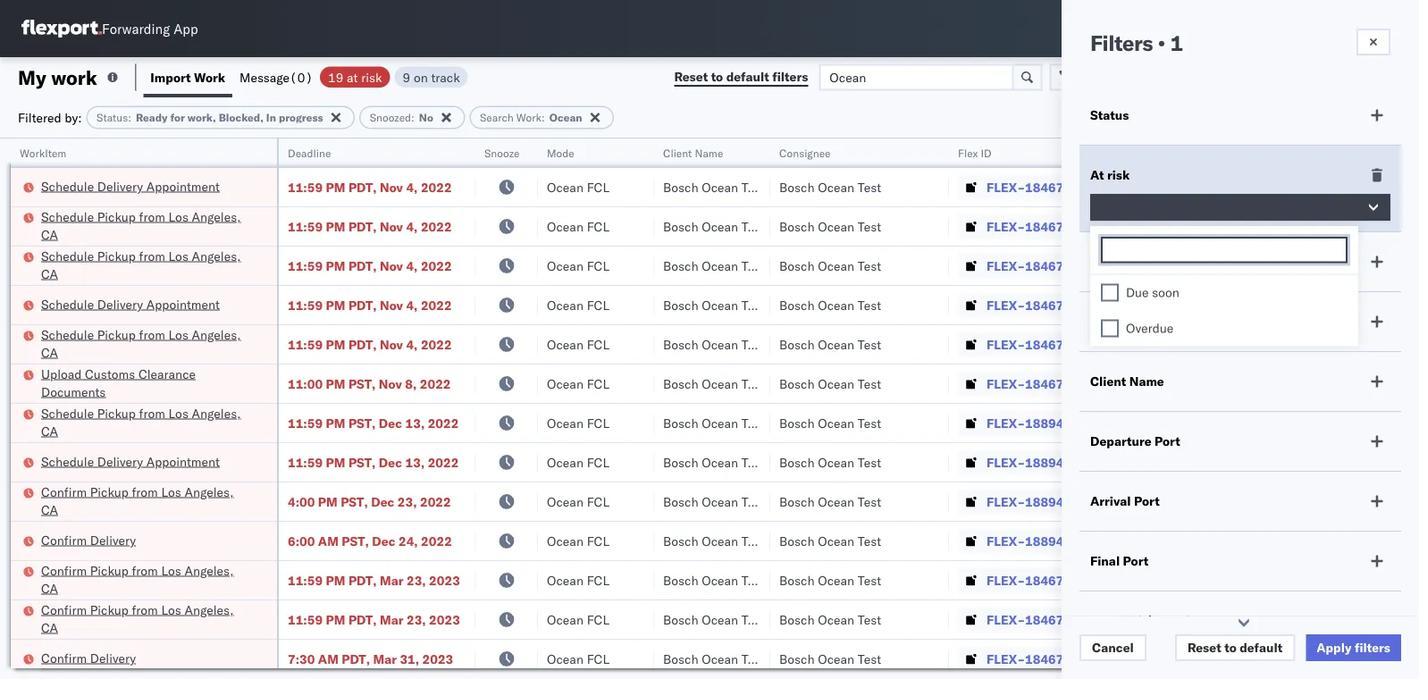 Task type: vqa. For each thing, say whether or not it's contained in the screenshot.


Task type: locate. For each thing, give the bounding box(es) containing it.
port right departure
[[1155, 434, 1181, 449]]

due
[[1126, 285, 1149, 300]]

schedule for 11:59 pm pst, dec 13, 2022's schedule delivery appointment button
[[41, 454, 94, 469]]

1 vertical spatial 11:59 pm pst, dec 13, 2022
[[288, 455, 459, 470]]

snoozed
[[370, 111, 411, 124], [1090, 254, 1141, 269]]

at risk
[[1090, 167, 1130, 183]]

0 horizontal spatial risk
[[361, 69, 382, 85]]

1 vertical spatial snoozed
[[1090, 254, 1141, 269]]

ready
[[136, 111, 168, 124]]

0 vertical spatial schedule delivery appointment button
[[41, 177, 220, 197]]

1 vertical spatial default
[[1240, 640, 1283, 656]]

0 vertical spatial 11:59 pm pdt, mar 23, 2023
[[288, 573, 460, 588]]

2 vertical spatial schedule delivery appointment
[[41, 454, 220, 469]]

23, down '24,'
[[407, 573, 426, 588]]

ceau7522281, for second confirm pickup from los angeles, ca link from the bottom
[[1101, 572, 1193, 588]]

appointment
[[146, 178, 220, 194], [146, 296, 220, 312], [146, 454, 220, 469]]

reset up client name button
[[674, 69, 708, 84]]

0 vertical spatial client name
[[663, 146, 723, 160]]

upload customs clearance documents
[[41, 366, 196, 400]]

1 schedule delivery appointment link from the top
[[41, 177, 220, 195]]

2 vertical spatial abcdefg78456546
[[1217, 533, 1338, 549]]

1 vertical spatial 13,
[[405, 455, 425, 470]]

0 vertical spatial name
[[695, 146, 723, 160]]

2 lhuu7894563, uetu5238478 from the top
[[1101, 454, 1284, 470]]

0 horizontal spatial numbers
[[1101, 153, 1145, 167]]

1 11:59 from the top
[[288, 179, 323, 195]]

2 vertical spatial appointment
[[146, 454, 220, 469]]

23, up '24,'
[[398, 494, 417, 509]]

1 vertical spatial filters
[[1355, 640, 1391, 656]]

filters up consignee
[[772, 69, 808, 84]]

2 confirm from the top
[[41, 532, 87, 548]]

at
[[347, 69, 358, 85]]

reset inside reset to default filters button
[[674, 69, 708, 84]]

11:59 for third schedule pickup from los angeles, ca button from the top
[[288, 337, 323, 352]]

confirm pickup from los angeles, ca link
[[41, 483, 254, 519], [41, 562, 254, 598], [41, 601, 254, 637]]

2 vertical spatial schedule delivery appointment link
[[41, 453, 220, 471]]

11:59 pm pdt, mar 23, 2023 down 6:00 am pst, dec 24, 2022
[[288, 573, 460, 588]]

work for import
[[194, 69, 225, 85]]

hlxu6269489,
[[1196, 179, 1288, 194], [1196, 218, 1288, 234], [1196, 257, 1288, 273], [1196, 297, 1288, 312], [1196, 336, 1288, 352], [1196, 375, 1288, 391], [1196, 572, 1288, 588], [1196, 611, 1288, 627], [1196, 651, 1288, 666]]

appointment for 11:59 pm pdt, nov 4, 2022
[[146, 296, 220, 312]]

8 flex- from the top
[[987, 455, 1025, 470]]

6 ca from the top
[[41, 581, 58, 596]]

1 vertical spatial confirm delivery button
[[41, 649, 136, 669]]

0 horizontal spatial client name
[[663, 146, 723, 160]]

name down reset to default filters button
[[695, 146, 723, 160]]

2 : from the left
[[411, 111, 415, 124]]

6 hlxu8034992 from the top
[[1291, 375, 1379, 391]]

11:59 for 3rd schedule delivery appointment button from the bottom
[[288, 179, 323, 195]]

1 horizontal spatial snoozed
[[1090, 254, 1141, 269]]

resize handle column header
[[256, 139, 277, 679], [454, 139, 476, 679], [517, 139, 538, 679], [633, 139, 654, 679], [749, 139, 770, 679], [928, 139, 949, 679], [1071, 139, 1092, 679], [1187, 139, 1208, 679], [1387, 139, 1409, 679]]

pm for third schedule delivery appointment link from the bottom of the page
[[326, 179, 345, 195]]

0 vertical spatial port
[[1155, 434, 1181, 449]]

: left ready
[[128, 111, 131, 124]]

1 vertical spatial port
[[1134, 493, 1160, 509]]

1846748 for second confirm delivery button
[[1025, 651, 1080, 667]]

filtered
[[18, 109, 61, 125]]

default up client name button
[[726, 69, 769, 84]]

confirm delivery for confirm delivery link related to 2nd confirm delivery button from the bottom
[[41, 532, 136, 548]]

confirm pickup from los angeles, ca for second confirm pickup from los angeles, ca link from the bottom
[[41, 563, 234, 596]]

pm for second confirm pickup from los angeles, ca link from the bottom
[[326, 573, 345, 588]]

2023 right 31,
[[422, 651, 453, 667]]

default for reset to default
[[1240, 640, 1283, 656]]

blocked,
[[219, 111, 264, 124]]

work right the search
[[516, 111, 542, 124]]

pst, for schedule pickup from los angeles, ca
[[348, 415, 376, 431]]

lhuu7894563, uetu5238478
[[1101, 415, 1284, 430], [1101, 454, 1284, 470], [1101, 493, 1284, 509], [1101, 533, 1284, 548]]

2 vertical spatial confirm pickup from los angeles, ca
[[41, 602, 234, 636]]

4 ceau7522281, hlxu6269489, hlxu8034992 from the top
[[1101, 297, 1379, 312]]

snoozed for snoozed : no
[[370, 111, 411, 124]]

2 vertical spatial 23,
[[407, 612, 426, 627]]

am
[[318, 533, 339, 549], [318, 651, 339, 667]]

ceau7522281, down the due soon
[[1101, 336, 1193, 352]]

0 vertical spatial schedule delivery appointment
[[41, 178, 220, 194]]

flex-1846748
[[987, 179, 1080, 195], [987, 219, 1080, 234], [987, 258, 1080, 274], [987, 297, 1080, 313], [987, 337, 1080, 352], [987, 376, 1080, 392], [987, 573, 1080, 588], [987, 612, 1080, 627], [987, 651, 1080, 667]]

los for 3rd schedule pickup from los angeles, ca button from the bottom of the page
[[168, 248, 189, 264]]

3 4, from the top
[[406, 258, 418, 274]]

appointment down upload customs clearance documents button
[[146, 454, 220, 469]]

nov
[[380, 179, 403, 195], [380, 219, 403, 234], [380, 258, 403, 274], [380, 297, 403, 313], [380, 337, 403, 352], [379, 376, 402, 392]]

schedule delivery appointment down workitem button
[[41, 178, 220, 194]]

:
[[128, 111, 131, 124], [411, 111, 415, 124], [542, 111, 545, 124]]

3 schedule delivery appointment link from the top
[[41, 453, 220, 471]]

0 horizontal spatial to
[[711, 69, 723, 84]]

0 horizontal spatial name
[[695, 146, 723, 160]]

ceau7522281, for third schedule delivery appointment link from the bottom of the page
[[1101, 179, 1193, 194]]

flex-1889466 button
[[958, 411, 1083, 436], [958, 411, 1083, 436], [958, 450, 1083, 475], [958, 450, 1083, 475], [958, 489, 1083, 514], [958, 489, 1083, 514], [958, 529, 1083, 554], [958, 529, 1083, 554]]

pickup
[[97, 209, 136, 224], [97, 248, 136, 264], [97, 327, 136, 342], [97, 405, 136, 421], [90, 484, 129, 500], [90, 563, 129, 578], [90, 602, 129, 618]]

0 horizontal spatial :
[[128, 111, 131, 124]]

1 vertical spatial to
[[1225, 640, 1237, 656]]

0 horizontal spatial default
[[726, 69, 769, 84]]

ceau7522281, for second confirm delivery button's confirm delivery link
[[1101, 651, 1193, 666]]

3 schedule delivery appointment button from the top
[[41, 453, 220, 472]]

schedule delivery appointment button up customs
[[41, 295, 220, 315]]

4,
[[406, 179, 418, 195], [406, 219, 418, 234], [406, 258, 418, 274], [406, 297, 418, 313], [406, 337, 418, 352]]

port right arrival
[[1134, 493, 1160, 509]]

1 vertical spatial name
[[1130, 374, 1164, 389]]

schedule pickup from los angeles, ca link for first schedule pickup from los angeles, ca button from the top
[[41, 208, 254, 244]]

0 vertical spatial reset
[[674, 69, 708, 84]]

apply filters button
[[1306, 635, 1402, 661]]

flex id button
[[949, 142, 1074, 160]]

1
[[1170, 29, 1183, 56]]

1 horizontal spatial client
[[1090, 374, 1126, 389]]

los for 2nd the confirm pickup from los angeles, ca button from the top of the page
[[161, 563, 181, 578]]

11:59 pm pdt, mar 23, 2023 up 7:30 am pdt, mar 31, 2023
[[288, 612, 460, 627]]

snoozed for snoozed
[[1090, 254, 1141, 269]]

list box
[[1090, 275, 1359, 346]]

flexport. image
[[21, 20, 102, 38]]

4:00 pm pst, dec 23, 2022
[[288, 494, 451, 509]]

filters right apply
[[1355, 640, 1391, 656]]

4 lhuu7894563, from the top
[[1101, 533, 1193, 548]]

0 horizontal spatial mode
[[547, 146, 575, 160]]

1 vertical spatial mode
[[1090, 314, 1124, 329]]

11:59 pm pst, dec 13, 2022 up "4:00 pm pst, dec 23, 2022"
[[288, 455, 459, 470]]

default inside button
[[726, 69, 769, 84]]

1 vertical spatial confirm pickup from los angeles, ca
[[41, 563, 234, 596]]

confirm
[[41, 484, 87, 500], [41, 532, 87, 548], [41, 563, 87, 578], [41, 602, 87, 618], [41, 650, 87, 666]]

1 test123456 from the top
[[1217, 179, 1293, 195]]

2 schedule delivery appointment button from the top
[[41, 295, 220, 315]]

: left no
[[411, 111, 415, 124]]

4 flex-1846748 from the top
[[987, 297, 1080, 313]]

1 horizontal spatial status
[[1090, 107, 1129, 123]]

no
[[419, 111, 433, 124]]

1 vertical spatial reset
[[1188, 640, 1222, 656]]

7 hlxu6269489, from the top
[[1196, 572, 1288, 588]]

31,
[[400, 651, 419, 667]]

flex-1889466
[[987, 415, 1080, 431], [987, 455, 1080, 470], [987, 494, 1080, 509], [987, 533, 1080, 549]]

1 horizontal spatial default
[[1240, 640, 1283, 656]]

3 lhuu7894563, from the top
[[1101, 493, 1193, 509]]

pst, for confirm pickup from los angeles, ca
[[341, 494, 368, 509]]

1 horizontal spatial risk
[[1107, 167, 1130, 183]]

1 horizontal spatial work
[[516, 111, 542, 124]]

1846748 for 3rd schedule delivery appointment button from the bottom
[[1025, 179, 1080, 195]]

progress
[[279, 111, 323, 124]]

container numbers button
[[1092, 135, 1191, 167]]

none checkbox inside list box
[[1101, 284, 1119, 302]]

1 vertical spatial schedule delivery appointment
[[41, 296, 220, 312]]

2 vertical spatial confirm pickup from los angeles, ca link
[[41, 601, 254, 637]]

2 confirm pickup from los angeles, ca button from the top
[[41, 562, 254, 599]]

numbers for container numbers
[[1101, 153, 1145, 167]]

status : ready for work, blocked, in progress
[[97, 111, 323, 124]]

pm for schedule pickup from los angeles, ca link associated with first schedule pickup from los angeles, ca button from the top
[[326, 219, 345, 234]]

1 horizontal spatial reset
[[1188, 640, 1222, 656]]

5 ca from the top
[[41, 502, 58, 518]]

9 11:59 from the top
[[288, 612, 323, 627]]

ceau7522281, down container numbers button
[[1101, 179, 1193, 194]]

1 horizontal spatial filters
[[1355, 640, 1391, 656]]

bosch
[[663, 179, 699, 195], [779, 179, 815, 195], [663, 219, 699, 234], [779, 219, 815, 234], [663, 258, 699, 274], [779, 258, 815, 274], [663, 297, 699, 313], [779, 297, 815, 313], [663, 337, 699, 352], [779, 337, 815, 352], [663, 376, 699, 392], [779, 376, 815, 392], [663, 415, 699, 431], [779, 415, 815, 431], [663, 455, 699, 470], [779, 455, 815, 470], [663, 494, 699, 509], [779, 494, 815, 509], [663, 533, 699, 549], [779, 533, 815, 549], [663, 573, 699, 588], [779, 573, 815, 588], [663, 612, 699, 627], [779, 612, 815, 627], [663, 651, 699, 667], [779, 651, 815, 667]]

1 vertical spatial mar
[[380, 612, 404, 627]]

0 vertical spatial 13,
[[405, 415, 425, 431]]

schedule for 3rd schedule pickup from los angeles, ca button from the bottom of the page
[[41, 248, 94, 264]]

work inside button
[[194, 69, 225, 85]]

Search Work text field
[[819, 64, 1014, 91]]

1 11:59 pm pst, dec 13, 2022 from the top
[[288, 415, 459, 431]]

1 vertical spatial work
[[516, 111, 542, 124]]

status right 'by:' on the top left
[[97, 111, 128, 124]]

ceau7522281, for schedule pickup from los angeles, ca link associated with first schedule pickup from los angeles, ca button from the top
[[1101, 218, 1193, 234]]

0 vertical spatial am
[[318, 533, 339, 549]]

pdt,
[[348, 179, 377, 195], [348, 219, 377, 234], [348, 258, 377, 274], [348, 297, 377, 313], [348, 337, 377, 352], [348, 573, 377, 588], [348, 612, 377, 627], [342, 651, 370, 667]]

1 horizontal spatial name
[[1130, 374, 1164, 389]]

4 11:59 from the top
[[288, 297, 323, 313]]

0 vertical spatial 23,
[[398, 494, 417, 509]]

3 hlxu6269489, from the top
[[1196, 257, 1288, 273]]

forwarding
[[102, 20, 170, 37]]

: right the search
[[542, 111, 545, 124]]

filters
[[1090, 29, 1153, 56]]

los for third the confirm pickup from los angeles, ca button from the bottom
[[161, 484, 181, 500]]

0 horizontal spatial snoozed
[[370, 111, 411, 124]]

schedule for first schedule pickup from los angeles, ca button from the top
[[41, 209, 94, 224]]

None text field
[[1107, 243, 1346, 259]]

deadline button
[[279, 142, 458, 160]]

2023 up 7:30 am pdt, mar 31, 2023
[[429, 612, 460, 627]]

0 horizontal spatial client
[[663, 146, 692, 160]]

to inside button
[[1225, 640, 1237, 656]]

reset inside 'reset to default' button
[[1188, 640, 1222, 656]]

1 horizontal spatial :
[[411, 111, 415, 124]]

1 vertical spatial risk
[[1107, 167, 1130, 183]]

4 hlxu6269489, from the top
[[1196, 297, 1288, 312]]

4 lhuu7894563, uetu5238478 from the top
[[1101, 533, 1284, 548]]

1 1846748 from the top
[[1025, 179, 1080, 195]]

2 confirm delivery link from the top
[[41, 649, 136, 667]]

13, down 8,
[[405, 415, 425, 431]]

pm for schedule pickup from los angeles, ca link for third schedule pickup from los angeles, ca button from the top
[[326, 337, 345, 352]]

ceau7522281, up the due soon
[[1101, 257, 1193, 273]]

mar for 1st confirm pickup from los angeles, ca link from the bottom of the page
[[380, 612, 404, 627]]

delivery for 6:00 am pst, dec 24, 2022
[[90, 532, 136, 548]]

3 1846748 from the top
[[1025, 258, 1080, 274]]

schedule delivery appointment link down upload customs clearance documents button
[[41, 453, 220, 471]]

pm for upload customs clearance documents link
[[326, 376, 345, 392]]

dec left '24,'
[[372, 533, 396, 549]]

none checkbox inside list box
[[1101, 320, 1119, 337]]

ceau7522281, up cancel
[[1101, 611, 1193, 627]]

2 horizontal spatial :
[[542, 111, 545, 124]]

5 resize handle column header from the left
[[749, 139, 770, 679]]

0 horizontal spatial work
[[194, 69, 225, 85]]

None checkbox
[[1101, 284, 1119, 302]]

pm for first confirm pickup from los angeles, ca link from the top
[[318, 494, 338, 509]]

0 vertical spatial work
[[194, 69, 225, 85]]

numbers down container
[[1101, 153, 1145, 167]]

am right 7:30
[[318, 651, 339, 667]]

work,
[[188, 111, 216, 124]]

los
[[168, 209, 189, 224], [168, 248, 189, 264], [168, 327, 189, 342], [168, 405, 189, 421], [161, 484, 181, 500], [161, 563, 181, 578], [161, 602, 181, 618]]

1 ceau7522281, from the top
[[1101, 179, 1193, 194]]

0 vertical spatial abcdefg78456546
[[1217, 415, 1338, 431]]

1 vertical spatial am
[[318, 651, 339, 667]]

list box containing due soon
[[1090, 275, 1359, 346]]

0 horizontal spatial filters
[[772, 69, 808, 84]]

0 horizontal spatial reset
[[674, 69, 708, 84]]

0 vertical spatial schedule delivery appointment link
[[41, 177, 220, 195]]

0 vertical spatial confirm delivery link
[[41, 531, 136, 549]]

work right the import
[[194, 69, 225, 85]]

23, for first confirm pickup from los angeles, ca link from the top
[[398, 494, 417, 509]]

2 vertical spatial mar
[[373, 651, 397, 667]]

ceau7522281, down final port
[[1101, 572, 1193, 588]]

mar left 31,
[[373, 651, 397, 667]]

nov for upload customs clearance documents button
[[379, 376, 402, 392]]

ceau7522281, down overdue
[[1101, 375, 1193, 391]]

1 confirm pickup from los angeles, ca from the top
[[41, 484, 234, 518]]

2 vertical spatial confirm pickup from los angeles, ca button
[[41, 601, 254, 639]]

reset for reset to default
[[1188, 640, 1222, 656]]

numbers inside container numbers
[[1101, 153, 1145, 167]]

1 vertical spatial confirm pickup from los angeles, ca button
[[41, 562, 254, 599]]

confirm for 1st confirm pickup from los angeles, ca link from the bottom of the page
[[41, 602, 87, 618]]

0 vertical spatial confirm delivery button
[[41, 531, 136, 551]]

8 resize handle column header from the left
[[1187, 139, 1208, 679]]

mar up 31,
[[380, 612, 404, 627]]

19
[[328, 69, 344, 85]]

cancel
[[1092, 640, 1134, 656]]

23, up 31,
[[407, 612, 426, 627]]

6 ceau7522281, from the top
[[1101, 375, 1193, 391]]

13 fcl from the top
[[587, 651, 610, 667]]

snoozed up due
[[1090, 254, 1141, 269]]

reset down (firms
[[1188, 640, 1222, 656]]

2 11:59 pm pst, dec 13, 2022 from the top
[[288, 455, 459, 470]]

appointment up clearance
[[146, 296, 220, 312]]

1846748 for 2nd the confirm pickup from los angeles, ca button from the top of the page
[[1025, 573, 1080, 588]]

mar
[[380, 573, 404, 588], [380, 612, 404, 627], [373, 651, 397, 667]]

schedule delivery appointment up customs
[[41, 296, 220, 312]]

0 horizontal spatial status
[[97, 111, 128, 124]]

confirm for first confirm pickup from los angeles, ca link from the top
[[41, 484, 87, 500]]

schedule pickup from los angeles, ca button
[[41, 208, 254, 245], [41, 247, 254, 285], [41, 326, 254, 363], [41, 404, 254, 442]]

3 11:59 from the top
[[288, 258, 323, 274]]

1 vertical spatial schedule delivery appointment button
[[41, 295, 220, 315]]

snoozed left no
[[370, 111, 411, 124]]

confirm delivery link for 2nd confirm delivery button from the bottom
[[41, 531, 136, 549]]

confirm delivery
[[41, 532, 136, 548], [41, 650, 136, 666]]

2 flex-1846748 from the top
[[987, 219, 1080, 234]]

schedule delivery appointment link up customs
[[41, 295, 220, 313]]

pst, down '11:00 pm pst, nov 8, 2022'
[[348, 415, 376, 431]]

0 vertical spatial confirm pickup from los angeles, ca link
[[41, 483, 254, 519]]

am right 6:00
[[318, 533, 339, 549]]

schedule delivery appointment link down workitem button
[[41, 177, 220, 195]]

1 confirm from the top
[[41, 484, 87, 500]]

13,
[[405, 415, 425, 431], [405, 455, 425, 470]]

0 vertical spatial mode
[[547, 146, 575, 160]]

schedule pickup from los angeles, ca
[[41, 209, 241, 242], [41, 248, 241, 282], [41, 327, 241, 360], [41, 405, 241, 439]]

schedule for 1st schedule pickup from los angeles, ca button from the bottom of the page
[[41, 405, 94, 421]]

dec up "4:00 pm pst, dec 23, 2022"
[[379, 455, 402, 470]]

2 schedule delivery appointment link from the top
[[41, 295, 220, 313]]

8 hlxu8034992 from the top
[[1291, 611, 1379, 627]]

1 horizontal spatial client name
[[1090, 374, 1164, 389]]

schedule delivery appointment button down upload customs clearance documents button
[[41, 453, 220, 472]]

app
[[174, 20, 198, 37]]

4 schedule pickup from los angeles, ca from the top
[[41, 405, 241, 439]]

1 vertical spatial confirm delivery link
[[41, 649, 136, 667]]

ca
[[41, 227, 58, 242], [41, 266, 58, 282], [41, 345, 58, 360], [41, 423, 58, 439], [41, 502, 58, 518], [41, 581, 58, 596], [41, 620, 58, 636]]

port
[[1155, 434, 1181, 449], [1134, 493, 1160, 509], [1123, 553, 1149, 569]]

6:00
[[288, 533, 315, 549]]

pst, left 8,
[[348, 376, 376, 392]]

12 ocean fcl from the top
[[547, 612, 610, 627]]

0 vertical spatial filters
[[772, 69, 808, 84]]

0 vertical spatial mar
[[380, 573, 404, 588]]

0 vertical spatial confirm delivery
[[41, 532, 136, 548]]

at
[[1090, 167, 1104, 183]]

pst, for upload customs clearance documents
[[348, 376, 376, 392]]

work
[[194, 69, 225, 85], [516, 111, 542, 124]]

ceau7522281, hlxu6269489, hlxu8034992
[[1101, 179, 1379, 194], [1101, 218, 1379, 234], [1101, 257, 1379, 273], [1101, 297, 1379, 312], [1101, 336, 1379, 352], [1101, 375, 1379, 391], [1101, 572, 1379, 588], [1101, 611, 1379, 627], [1101, 651, 1379, 666]]

to inside button
[[711, 69, 723, 84]]

appointment for 11:59 pm pst, dec 13, 2022
[[146, 454, 220, 469]]

4 schedule from the top
[[41, 296, 94, 312]]

5 1846748 from the top
[[1025, 337, 1080, 352]]

0 vertical spatial confirm pickup from los angeles, ca button
[[41, 483, 254, 521]]

numbers for mbl/mawb numbers
[[1282, 146, 1327, 160]]

numbers right the mbl/mawb
[[1282, 146, 1327, 160]]

1 vertical spatial confirm delivery
[[41, 650, 136, 666]]

test123456 for 2nd the confirm pickup from los angeles, ca button from the top of the page
[[1217, 573, 1293, 588]]

1846748 for upload customs clearance documents button
[[1025, 376, 1080, 392]]

0 vertical spatial default
[[726, 69, 769, 84]]

terminal
[[1090, 613, 1143, 629]]

filters inside reset to default filters button
[[772, 69, 808, 84]]

1846748 for 3rd schedule pickup from los angeles, ca button from the bottom of the page
[[1025, 258, 1080, 274]]

mode left overdue
[[1090, 314, 1124, 329]]

test123456 for second confirm delivery button
[[1217, 651, 1293, 667]]

resize handle column header for deadline
[[454, 139, 476, 679]]

1 vertical spatial 23,
[[407, 573, 426, 588]]

2 fcl from the top
[[587, 219, 610, 234]]

None checkbox
[[1101, 320, 1119, 337]]

3 fcl from the top
[[587, 258, 610, 274]]

workitem
[[20, 146, 66, 160]]

11:59 pm pst, dec 13, 2022 down '11:00 pm pst, nov 8, 2022'
[[288, 415, 459, 431]]

1 uetu5238478 from the top
[[1197, 415, 1284, 430]]

0 vertical spatial appointment
[[146, 178, 220, 194]]

0 vertical spatial 11:59 pm pst, dec 13, 2022
[[288, 415, 459, 431]]

schedule delivery appointment
[[41, 178, 220, 194], [41, 296, 220, 312], [41, 454, 220, 469]]

name down overdue
[[1130, 374, 1164, 389]]

ceau7522281, down the at risk
[[1101, 218, 1193, 234]]

id
[[981, 146, 992, 160]]

3 appointment from the top
[[146, 454, 220, 469]]

schedule delivery appointment down upload customs clearance documents button
[[41, 454, 220, 469]]

confirm delivery link for second confirm delivery button
[[41, 649, 136, 667]]

23, for second confirm pickup from los angeles, ca link from the bottom
[[407, 573, 426, 588]]

2 abcdefg78456546 from the top
[[1217, 455, 1338, 470]]

0 vertical spatial 2023
[[429, 573, 460, 588]]

1 vertical spatial abcdefg78456546
[[1217, 455, 1338, 470]]

2 hlxu8034992 from the top
[[1291, 218, 1379, 234]]

reset to default filters button
[[664, 64, 819, 91]]

1 vertical spatial 2023
[[429, 612, 460, 627]]

to
[[711, 69, 723, 84], [1225, 640, 1237, 656]]

2 confirm delivery from the top
[[41, 650, 136, 666]]

1 horizontal spatial to
[[1225, 640, 1237, 656]]

2 1889466 from the top
[[1025, 455, 1080, 470]]

arrival
[[1090, 493, 1131, 509]]

clearance
[[138, 366, 196, 382]]

4 uetu5238478 from the top
[[1197, 533, 1284, 548]]

pst, up 6:00 am pst, dec 24, 2022
[[341, 494, 368, 509]]

ocean
[[549, 111, 582, 124], [547, 179, 584, 195], [702, 179, 739, 195], [818, 179, 855, 195], [547, 219, 584, 234], [702, 219, 739, 234], [818, 219, 855, 234], [547, 258, 584, 274], [702, 258, 739, 274], [818, 258, 855, 274], [547, 297, 584, 313], [702, 297, 739, 313], [818, 297, 855, 313], [547, 337, 584, 352], [702, 337, 739, 352], [818, 337, 855, 352], [547, 376, 584, 392], [702, 376, 739, 392], [818, 376, 855, 392], [547, 415, 584, 431], [702, 415, 739, 431], [818, 415, 855, 431], [547, 455, 584, 470], [702, 455, 739, 470], [818, 455, 855, 470], [547, 494, 584, 509], [702, 494, 739, 509], [818, 494, 855, 509], [547, 533, 584, 549], [702, 533, 739, 549], [818, 533, 855, 549], [547, 573, 584, 588], [702, 573, 739, 588], [818, 573, 855, 588], [547, 612, 584, 627], [702, 612, 739, 627], [818, 612, 855, 627], [547, 651, 584, 667], [702, 651, 739, 667], [818, 651, 855, 667]]

1 vertical spatial appointment
[[146, 296, 220, 312]]

8 fcl from the top
[[587, 455, 610, 470]]

11:59 pm pdt, nov 4, 2022
[[288, 179, 452, 195], [288, 219, 452, 234], [288, 258, 452, 274], [288, 297, 452, 313], [288, 337, 452, 352]]

0 vertical spatial confirm pickup from los angeles, ca
[[41, 484, 234, 518]]

5 hlxu8034992 from the top
[[1291, 336, 1379, 352]]

8 ocean fcl from the top
[[547, 455, 610, 470]]

3 ceau7522281, hlxu6269489, hlxu8034992 from the top
[[1101, 257, 1379, 273]]

dec
[[379, 415, 402, 431], [379, 455, 402, 470], [371, 494, 395, 509], [372, 533, 396, 549]]

final port
[[1090, 553, 1149, 569]]

confirm delivery button
[[41, 531, 136, 551], [41, 649, 136, 669]]

mar down '24,'
[[380, 573, 404, 588]]

6 resize handle column header from the left
[[928, 139, 949, 679]]

for
[[170, 111, 185, 124]]

confirm pickup from los angeles, ca
[[41, 484, 234, 518], [41, 563, 234, 596], [41, 602, 234, 636]]

0 vertical spatial to
[[711, 69, 723, 84]]

3 schedule pickup from los angeles, ca from the top
[[41, 327, 241, 360]]

schedule delivery appointment button for 11:59 pm pst, dec 13, 2022
[[41, 453, 220, 472]]

0 vertical spatial client
[[663, 146, 692, 160]]

abcdefg78456546
[[1217, 415, 1338, 431], [1217, 455, 1338, 470], [1217, 533, 1338, 549]]

4 1846748 from the top
[[1025, 297, 1080, 313]]

mode down search work : ocean
[[547, 146, 575, 160]]

ceau7522281, up overdue
[[1101, 297, 1193, 312]]

mbl/mawb numbers button
[[1208, 142, 1414, 160]]

appointment down workitem button
[[146, 178, 220, 194]]

customs
[[85, 366, 135, 382]]

1 11:59 pm pdt, nov 4, 2022 from the top
[[288, 179, 452, 195]]

2 4, from the top
[[406, 219, 418, 234]]

13, up "4:00 pm pst, dec 23, 2022"
[[405, 455, 425, 470]]

delivery
[[97, 178, 143, 194], [97, 296, 143, 312], [97, 454, 143, 469], [90, 532, 136, 548], [90, 650, 136, 666]]

7 fcl from the top
[[587, 415, 610, 431]]

default left apply
[[1240, 640, 1283, 656]]

los for first schedule pickup from los angeles, ca button from the top
[[168, 209, 189, 224]]

1 vertical spatial 11:59 pm pdt, mar 23, 2023
[[288, 612, 460, 627]]

2 vertical spatial schedule delivery appointment button
[[41, 453, 220, 472]]

pst, up "4:00 pm pst, dec 23, 2022"
[[348, 455, 376, 470]]

1 vertical spatial schedule delivery appointment link
[[41, 295, 220, 313]]

os button
[[1357, 8, 1398, 49]]

client name
[[663, 146, 723, 160], [1090, 374, 1164, 389]]

schedule delivery appointment link for 11:59 pm pdt, nov 4, 2022
[[41, 295, 220, 313]]

1 schedule pickup from los angeles, ca link from the top
[[41, 208, 254, 244]]

ceau7522281, down terminal (firms code)
[[1101, 651, 1193, 666]]

1 horizontal spatial numbers
[[1282, 146, 1327, 160]]

5 schedule from the top
[[41, 327, 94, 342]]

7 test123456 from the top
[[1217, 651, 1293, 667]]

: for snoozed
[[411, 111, 415, 124]]

2 schedule from the top
[[41, 209, 94, 224]]

status up container
[[1090, 107, 1129, 123]]

9
[[403, 69, 410, 85]]

resize handle column header for container numbers
[[1187, 139, 1208, 679]]

1 schedule pickup from los angeles, ca from the top
[[41, 209, 241, 242]]

1 vertical spatial confirm pickup from los angeles, ca link
[[41, 562, 254, 598]]

0 vertical spatial snoozed
[[370, 111, 411, 124]]

ceau7522281, for 1st confirm pickup from los angeles, ca link from the bottom of the page
[[1101, 611, 1193, 627]]

pm for schedule pickup from los angeles, ca link corresponding to 1st schedule pickup from los angeles, ca button from the bottom of the page
[[326, 415, 345, 431]]

resize handle column header for workitem
[[256, 139, 277, 679]]

consignee
[[779, 146, 831, 160]]

schedule delivery appointment button down workitem button
[[41, 177, 220, 197]]

port for final port
[[1123, 553, 1149, 569]]

departure
[[1090, 434, 1152, 449]]

3 test123456 from the top
[[1217, 258, 1293, 274]]

9 1846748 from the top
[[1025, 651, 1080, 667]]

2023 down 6:00 am pst, dec 24, 2022
[[429, 573, 460, 588]]

6 1846748 from the top
[[1025, 376, 1080, 392]]

5 test123456 from the top
[[1217, 573, 1293, 588]]

mode
[[547, 146, 575, 160], [1090, 314, 1124, 329]]

client name inside button
[[663, 146, 723, 160]]

default inside button
[[1240, 640, 1283, 656]]

port right final
[[1123, 553, 1149, 569]]

0 vertical spatial risk
[[361, 69, 382, 85]]

1846748 for first schedule pickup from los angeles, ca button from the top
[[1025, 219, 1080, 234]]



Task type: describe. For each thing, give the bounding box(es) containing it.
pm for 1st confirm pickup from los angeles, ca link from the bottom of the page
[[326, 612, 345, 627]]

Search Shipments (/) text field
[[1077, 15, 1250, 42]]

mode inside button
[[547, 146, 575, 160]]

1 schedule delivery appointment button from the top
[[41, 177, 220, 197]]

container
[[1101, 139, 1149, 152]]

5 flex- from the top
[[987, 337, 1025, 352]]

departure port
[[1090, 434, 1181, 449]]

9 fcl from the top
[[587, 494, 610, 509]]

reset to default filters
[[674, 69, 808, 84]]

deadline
[[288, 146, 331, 160]]

1 horizontal spatial mode
[[1090, 314, 1124, 329]]

filtered by:
[[18, 109, 82, 125]]

reset for reset to default filters
[[674, 69, 708, 84]]

2 schedule pickup from los angeles, ca button from the top
[[41, 247, 254, 285]]

to for reset to default
[[1225, 640, 1237, 656]]

schedule delivery appointment button for 11:59 pm pdt, nov 4, 2022
[[41, 295, 220, 315]]

by:
[[65, 109, 82, 125]]

13 ocean fcl from the top
[[547, 651, 610, 667]]

1 flex-1889466 from the top
[[987, 415, 1080, 431]]

3 ocean fcl from the top
[[547, 258, 610, 274]]

dec up 6:00 am pst, dec 24, 2022
[[371, 494, 395, 509]]

(firms
[[1146, 613, 1193, 629]]

1 fcl from the top
[[587, 179, 610, 195]]

1 abcdefg78456546 from the top
[[1217, 415, 1338, 431]]

: for status
[[128, 111, 131, 124]]

5 flex-1846748 from the top
[[987, 337, 1080, 352]]

mbl/mawb numbers
[[1217, 146, 1327, 160]]

4 flex- from the top
[[987, 297, 1025, 313]]

delivery for 11:59 pm pst, dec 13, 2022
[[97, 454, 143, 469]]

1 1889466 from the top
[[1025, 415, 1080, 431]]

1 confirm pickup from los angeles, ca link from the top
[[41, 483, 254, 519]]

6 flex-1846748 from the top
[[987, 376, 1080, 392]]

•
[[1158, 29, 1166, 56]]

pm for schedule pickup from los angeles, ca link related to 3rd schedule pickup from los angeles, ca button from the bottom of the page
[[326, 258, 345, 274]]

1 lhuu7894563, uetu5238478 from the top
[[1101, 415, 1284, 430]]

container numbers
[[1101, 139, 1149, 167]]

resize handle column header for mode
[[633, 139, 654, 679]]

final
[[1090, 553, 1120, 569]]

3 flex-1846748 from the top
[[987, 258, 1080, 274]]

am for pst,
[[318, 533, 339, 549]]

abcdefg78456546 for confirm delivery
[[1217, 533, 1338, 549]]

los for 1st schedule pickup from los angeles, ca button from the bottom of the page
[[168, 405, 189, 421]]

10 ocean fcl from the top
[[547, 533, 610, 549]]

import work button
[[143, 57, 232, 97]]

2023 for 1st confirm pickup from los angeles, ca link from the bottom of the page
[[429, 612, 460, 627]]

port for departure port
[[1155, 434, 1181, 449]]

confirm delivery for second confirm delivery button's confirm delivery link
[[41, 650, 136, 666]]

resize handle column header for flex id
[[1071, 139, 1092, 679]]

abcdefg78456546 for schedule delivery appointment
[[1217, 455, 1338, 470]]

snoozed : no
[[370, 111, 433, 124]]

terminal (firms code)
[[1090, 613, 1193, 641]]

4:00
[[288, 494, 315, 509]]

snooze
[[484, 146, 520, 160]]

1 vertical spatial client name
[[1090, 374, 1164, 389]]

10 flex- from the top
[[987, 533, 1025, 549]]

test123456 for third schedule pickup from los angeles, ca button from the top
[[1217, 337, 1293, 352]]

upload customs clearance documents button
[[41, 365, 254, 403]]

5 confirm from the top
[[41, 650, 87, 666]]

due soon
[[1126, 285, 1180, 300]]

test123456 for 3rd schedule pickup from los angeles, ca button from the bottom of the page
[[1217, 258, 1293, 274]]

mode button
[[538, 142, 636, 160]]

2 vertical spatial 2023
[[422, 651, 453, 667]]

11:59 for first schedule pickup from los angeles, ca button from the top
[[288, 219, 323, 234]]

8,
[[405, 376, 417, 392]]

forwarding app link
[[21, 20, 198, 38]]

7 ca from the top
[[41, 620, 58, 636]]

arrival port
[[1090, 493, 1160, 509]]

5 ceau7522281, hlxu6269489, hlxu8034992 from the top
[[1101, 336, 1379, 352]]

1 vertical spatial client
[[1090, 374, 1126, 389]]

track
[[431, 69, 460, 85]]

3 1889466 from the top
[[1025, 494, 1080, 509]]

status for status
[[1090, 107, 1129, 123]]

3 lhuu7894563, uetu5238478 from the top
[[1101, 493, 1284, 509]]

8 flex-1846748 from the top
[[987, 612, 1080, 627]]

message
[[240, 69, 290, 85]]

2 confirm delivery button from the top
[[41, 649, 136, 669]]

1 flex-1846748 from the top
[[987, 179, 1080, 195]]

schedule pickup from los angeles, ca link for third schedule pickup from los angeles, ca button from the top
[[41, 326, 254, 362]]

soon
[[1152, 285, 1180, 300]]

overdue
[[1126, 320, 1174, 336]]

flex id
[[958, 146, 992, 160]]

documents
[[41, 384, 106, 400]]

status for status : ready for work, blocked, in progress
[[97, 111, 128, 124]]

confirm pickup from los angeles, ca for 1st confirm pickup from los angeles, ca link from the bottom of the page
[[41, 602, 234, 636]]

import work
[[150, 69, 225, 85]]

test123456 for first schedule pickup from los angeles, ca button from the top
[[1217, 219, 1293, 234]]

6 ocean fcl from the top
[[547, 376, 610, 392]]

5 fcl from the top
[[587, 337, 610, 352]]

11 fcl from the top
[[587, 573, 610, 588]]

1 lhuu7894563, from the top
[[1101, 415, 1193, 430]]

port for arrival port
[[1134, 493, 1160, 509]]

23, for 1st confirm pickup from los angeles, ca link from the bottom of the page
[[407, 612, 426, 627]]

1846748 for third schedule pickup from los angeles, ca button from the top
[[1025, 337, 1080, 352]]

11 flex- from the top
[[987, 573, 1025, 588]]

schedule for schedule delivery appointment button related to 11:59 pm pdt, nov 4, 2022
[[41, 296, 94, 312]]

schedule pickup from los angeles, ca link for 1st schedule pickup from los angeles, ca button from the bottom of the page
[[41, 404, 254, 440]]

2 ocean fcl from the top
[[547, 219, 610, 234]]

default for reset to default filters
[[726, 69, 769, 84]]

client name button
[[654, 142, 753, 160]]

11:59 for 3rd schedule pickup from los angeles, ca button from the bottom of the page
[[288, 258, 323, 274]]

os
[[1369, 22, 1386, 35]]

5 hlxu6269489, from the top
[[1196, 336, 1288, 352]]

6:00 am pst, dec 24, 2022
[[288, 533, 452, 549]]

3 hlxu8034992 from the top
[[1291, 257, 1379, 273]]

reset to default
[[1188, 640, 1283, 656]]

1 13, from the top
[[405, 415, 425, 431]]

1 hlxu8034992 from the top
[[1291, 179, 1379, 194]]

3 resize handle column header from the left
[[517, 139, 538, 679]]

19 at risk
[[328, 69, 382, 85]]

to for reset to default filters
[[711, 69, 723, 84]]

9 hlxu6269489, from the top
[[1196, 651, 1288, 666]]

24,
[[399, 533, 418, 549]]

4 ceau7522281, from the top
[[1101, 297, 1193, 312]]

apply
[[1317, 640, 1352, 656]]

1 hlxu6269489, from the top
[[1196, 179, 1288, 194]]

3 : from the left
[[542, 111, 545, 124]]

2 lhuu7894563, from the top
[[1101, 454, 1193, 470]]

actions
[[1366, 146, 1403, 160]]

2 hlxu6269489, from the top
[[1196, 218, 1288, 234]]

11:00 pm pst, nov 8, 2022
[[288, 376, 451, 392]]

on
[[414, 69, 428, 85]]

9 ocean fcl from the top
[[547, 494, 610, 509]]

13 flex- from the top
[[987, 651, 1025, 667]]

resize handle column header for consignee
[[928, 139, 949, 679]]

schedule delivery appointment for 11:59 pm pst, dec 13, 2022
[[41, 454, 220, 469]]

import
[[150, 69, 191, 85]]

confirm pickup from los angeles, ca for first confirm pickup from los angeles, ca link from the top
[[41, 484, 234, 518]]

pst, down "4:00 pm pst, dec 23, 2022"
[[342, 533, 369, 549]]

5 11:59 pm pdt, nov 4, 2022 from the top
[[288, 337, 452, 352]]

upload
[[41, 366, 82, 382]]

nov for 3rd schedule pickup from los angeles, ca button from the bottom of the page
[[380, 258, 403, 274]]

los for first the confirm pickup from los angeles, ca button from the bottom of the page
[[161, 602, 181, 618]]

11:00
[[288, 376, 323, 392]]

2023 for second confirm pickup from los angeles, ca link from the bottom
[[429, 573, 460, 588]]

filters inside apply filters button
[[1355, 640, 1391, 656]]

delivery for 11:59 pm pdt, nov 4, 2022
[[97, 296, 143, 312]]

workitem button
[[11, 142, 259, 160]]

4 ca from the top
[[41, 423, 58, 439]]

name inside button
[[695, 146, 723, 160]]

4 hlxu8034992 from the top
[[1291, 297, 1379, 312]]

in
[[266, 111, 276, 124]]

upload customs clearance documents link
[[41, 365, 254, 401]]

dec down '11:00 pm pst, nov 8, 2022'
[[379, 415, 402, 431]]

11 ocean fcl from the top
[[547, 573, 610, 588]]

7 hlxu8034992 from the top
[[1291, 572, 1379, 588]]

ceau7522281, for schedule pickup from los angeles, ca link related to 3rd schedule pickup from los angeles, ca button from the bottom of the page
[[1101, 257, 1193, 273]]

ceau7522281, for schedule pickup from los angeles, ca link for third schedule pickup from los angeles, ca button from the top
[[1101, 336, 1193, 352]]

confirm for second confirm pickup from los angeles, ca link from the bottom
[[41, 563, 87, 578]]

schedule delivery appointment for 11:59 pm pdt, nov 4, 2022
[[41, 296, 220, 312]]

2 ceau7522281, hlxu6269489, hlxu8034992 from the top
[[1101, 218, 1379, 234]]

my work
[[18, 65, 97, 89]]

search
[[480, 111, 514, 124]]

nov for third schedule pickup from los angeles, ca button from the top
[[380, 337, 403, 352]]

3 schedule pickup from los angeles, ca button from the top
[[41, 326, 254, 363]]

11:59 for 2nd the confirm pickup from los angeles, ca button from the top of the page
[[288, 573, 323, 588]]

3 11:59 pm pdt, nov 4, 2022 from the top
[[288, 258, 452, 274]]

1 ca from the top
[[41, 227, 58, 242]]

4 schedule pickup from los angeles, ca button from the top
[[41, 404, 254, 442]]

7 flex- from the top
[[987, 415, 1025, 431]]

test123456 for 3rd schedule delivery appointment button from the bottom
[[1217, 179, 1293, 195]]

cancel button
[[1080, 635, 1147, 661]]

reset to default button
[[1175, 635, 1295, 661]]

2 11:59 pm pdt, nov 4, 2022 from the top
[[288, 219, 452, 234]]

4 4, from the top
[[406, 297, 418, 313]]

1846748 for first the confirm pickup from los angeles, ca button from the bottom of the page
[[1025, 612, 1080, 627]]

3 confirm pickup from los angeles, ca button from the top
[[41, 601, 254, 639]]

1 appointment from the top
[[146, 178, 220, 194]]

work for search
[[516, 111, 542, 124]]

work
[[51, 65, 97, 89]]

client inside button
[[663, 146, 692, 160]]

nov for first schedule pickup from los angeles, ca button from the top
[[380, 219, 403, 234]]

search work : ocean
[[480, 111, 582, 124]]

mar for second confirm pickup from los angeles, ca link from the bottom
[[380, 573, 404, 588]]

message (0)
[[240, 69, 313, 85]]

7 11:59 from the top
[[288, 455, 323, 470]]

4 ocean fcl from the top
[[547, 297, 610, 313]]

my
[[18, 65, 46, 89]]

1 schedule delivery appointment from the top
[[41, 178, 220, 194]]

2 confirm pickup from los angeles, ca link from the top
[[41, 562, 254, 598]]

4 fcl from the top
[[587, 297, 610, 313]]

9 on track
[[403, 69, 460, 85]]

code)
[[1090, 626, 1134, 641]]

ceau7522281, for upload customs clearance documents link
[[1101, 375, 1193, 391]]

3 confirm pickup from los angeles, ca link from the top
[[41, 601, 254, 637]]

9 hlxu8034992 from the top
[[1291, 651, 1379, 666]]

11:59 for first the confirm pickup from los angeles, ca button from the bottom of the page
[[288, 612, 323, 627]]

8 ceau7522281, hlxu6269489, hlxu8034992 from the top
[[1101, 611, 1379, 627]]

resize handle column header for client name
[[749, 139, 770, 679]]

11:59 for 1st schedule pickup from los angeles, ca button from the bottom of the page
[[288, 415, 323, 431]]

1 flex- from the top
[[987, 179, 1025, 195]]

2 uetu5238478 from the top
[[1197, 454, 1284, 470]]

12 flex- from the top
[[987, 612, 1025, 627]]

nov for 3rd schedule delivery appointment button from the bottom
[[380, 179, 403, 195]]

consignee button
[[770, 142, 931, 160]]

apply filters
[[1317, 640, 1391, 656]]

6 ceau7522281, hlxu6269489, hlxu8034992 from the top
[[1101, 375, 1379, 391]]

forwarding app
[[102, 20, 198, 37]]

7:30
[[288, 651, 315, 667]]

filters • 1
[[1090, 29, 1183, 56]]

test123456 for first the confirm pickup from los angeles, ca button from the bottom of the page
[[1217, 612, 1293, 627]]

1 schedule pickup from los angeles, ca button from the top
[[41, 208, 254, 245]]

9 flex-1846748 from the top
[[987, 651, 1080, 667]]

2 flex-1889466 from the top
[[987, 455, 1080, 470]]

2 schedule pickup from los angeles, ca from the top
[[41, 248, 241, 282]]

schedule for 3rd schedule delivery appointment button from the bottom
[[41, 178, 94, 194]]

7:30 am pdt, mar 31, 2023
[[288, 651, 453, 667]]

5 ocean fcl from the top
[[547, 337, 610, 352]]

6 flex- from the top
[[987, 376, 1025, 392]]

mbl/mawb
[[1217, 146, 1280, 160]]

schedule delivery appointment link for 11:59 pm pst, dec 13, 2022
[[41, 453, 220, 471]]

1 4, from the top
[[406, 179, 418, 195]]

(0)
[[290, 69, 313, 85]]

8 hlxu6269489, from the top
[[1196, 611, 1288, 627]]



